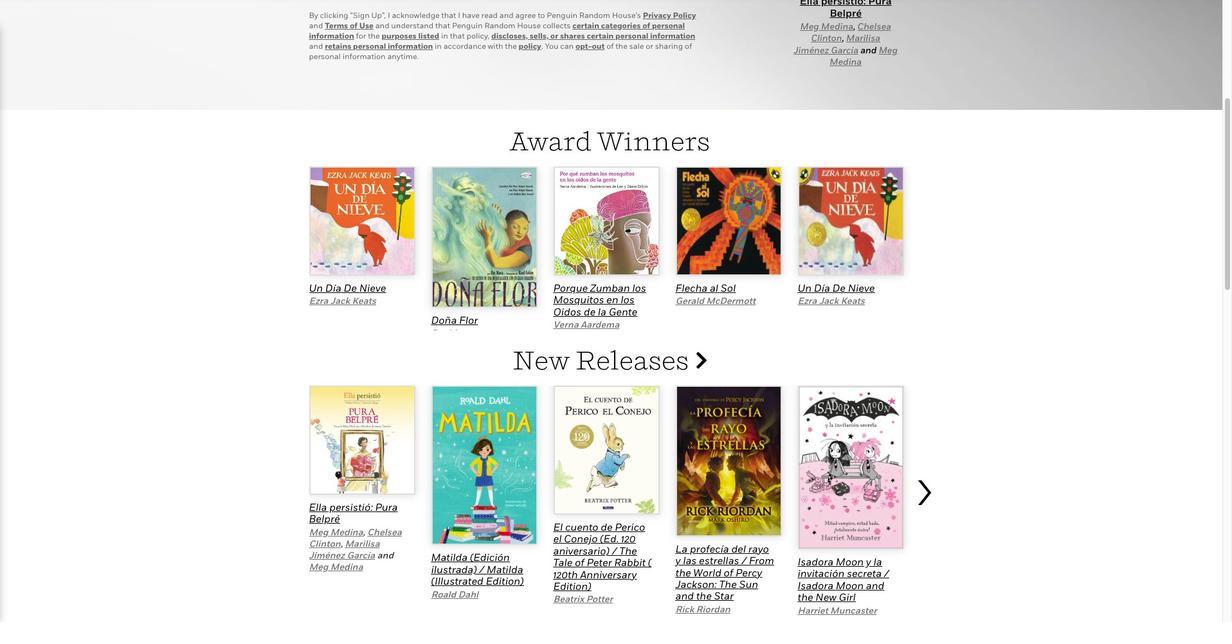 Task type: describe. For each thing, give the bounding box(es) containing it.
gerald
[[676, 295, 704, 306]]

la inside isadora moon y la invitación secreta / isadora moon and the new girl harriet muncaster
[[874, 556, 882, 569]]

0 vertical spatial belpré
[[830, 6, 862, 19]]

doña flor image
[[431, 167, 537, 308]]

un for first 'ezra jack keats' link
[[309, 282, 323, 295]]

mora
[[448, 327, 471, 338]]

un día de nieve link for first 'ezra jack keats' link
[[309, 282, 386, 295]]

secreta
[[847, 568, 882, 581]]

clinton for bottommost chelsea clinton link
[[309, 538, 341, 549]]

read
[[482, 10, 498, 20]]

del
[[732, 543, 746, 556]]

flecha
[[676, 282, 708, 295]]

edition) inside matilda (edición ilustrada)  / matilda (illustrated edition) roald dahl
[[486, 575, 524, 588]]

edition) inside 'el cuento de perico el conejo (ed. 120 aniversario) / the tale of peter rabbit ( 120th anniversary edition) beatrix potter'
[[554, 580, 591, 593]]

marilisa jiménez garcía and meg medina
[[309, 538, 394, 573]]

girl
[[839, 591, 856, 604]]

flor
[[459, 314, 478, 326]]

policy,
[[467, 31, 490, 40]]

of right sharing
[[685, 41, 692, 51]]

harriet muncaster link
[[798, 605, 877, 616]]

categories
[[601, 21, 641, 30]]

la profecía del rayo y las estrellas / from the world of percy jackson: the sun and the star link
[[676, 543, 774, 603]]

meg medina
[[830, 44, 898, 67]]

the down la
[[676, 566, 691, 579]]

isadora moon y la invitación secreta / isadora moon and the new girl link
[[798, 556, 889, 604]]

1 isadora from the top
[[798, 556, 834, 569]]

chelsea clinton for marilisa jiménez garcía link associated with chelsea clinton link to the right
[[811, 21, 891, 43]]

1 vertical spatial penguin
[[452, 21, 483, 30]]

marilisa for marilisa jiménez garcía and meg medina
[[345, 538, 380, 549]]

zumban
[[590, 282, 630, 295]]

have
[[462, 10, 480, 20]]

certain inside the certain categories of personal information
[[573, 21, 599, 30]]

jiménez for marilisa jiménez garcía
[[794, 44, 829, 55]]

›
[[914, 455, 935, 517]]

winners
[[597, 125, 710, 156]]

new releases link
[[513, 345, 707, 376]]

/ inside isadora moon y la invitación secreta / isadora moon and the new girl harriet muncaster
[[884, 568, 889, 581]]

matilda (edición ilustrada)  / matilda (illustrated edition) link
[[431, 552, 524, 588]]

pat mora link
[[431, 327, 471, 338]]

isadora moon y la invitación secreta / isadora moon and the new girl image
[[798, 386, 904, 550]]

flecha al sol image
[[676, 167, 782, 276]]

meg inside marilisa jiménez garcía and meg medina
[[309, 562, 328, 573]]

retains personal information link
[[325, 41, 433, 51]]

1 horizontal spatial chelsea clinton link
[[811, 21, 891, 43]]

0 horizontal spatial belpré
[[309, 513, 340, 526]]

tale
[[554, 556, 573, 569]]

terms of use link
[[325, 21, 374, 30]]

un día de nieve image for first 'ezra jack keats' link from right
[[798, 167, 904, 276]]

sells,
[[530, 31, 549, 40]]

medina inside meg medina
[[830, 56, 862, 67]]

for
[[356, 31, 366, 40]]

los up gente
[[632, 282, 646, 295]]

invitación
[[798, 568, 845, 581]]

and inside la profecía del rayo y las estrellas / from the world of percy jackson: the sun and the star rick riordan
[[676, 590, 694, 603]]

new inside isadora moon y la invitación secreta / isadora moon and the new girl harriet muncaster
[[816, 591, 837, 604]]

releases
[[576, 345, 689, 376]]

opt-
[[576, 41, 592, 51]]

the down discloses,
[[505, 41, 517, 51]]

world
[[694, 566, 722, 579]]

pat
[[431, 327, 446, 338]]

el
[[554, 521, 563, 534]]

roald dahl link
[[431, 589, 479, 600]]

doña flor link
[[431, 314, 478, 326]]

porque zumban los mosquitos en los oidos de la gente verna aardema
[[554, 282, 646, 330]]

isadora moon y la invitación secreta / isadora moon and the new girl harriet muncaster
[[798, 556, 889, 616]]

peter
[[587, 556, 612, 569]]

meg medina , for bottommost chelsea clinton link
[[309, 527, 367, 538]]

rayo
[[749, 543, 769, 556]]

dahl
[[458, 589, 479, 600]]

chelsea for marilisa jiménez garcía link associated with chelsea clinton link to the right
[[858, 21, 891, 32]]

un día de nieve ezra jack keats for first 'ezra jack keats' link
[[309, 282, 386, 306]]

award winners
[[509, 125, 710, 156]]

1 horizontal spatial pura
[[869, 0, 892, 7]]

can
[[560, 41, 574, 51]]

clicking
[[320, 10, 348, 20]]

jack for first 'ezra jack keats' link from right
[[819, 295, 839, 306]]

de inside the porque zumban los mosquitos en los oidos de la gente verna aardema
[[584, 305, 596, 318]]

keats for first 'ezra jack keats' link
[[352, 295, 376, 306]]

the up the retains personal information link
[[368, 31, 380, 40]]

listed
[[418, 31, 439, 40]]

1 horizontal spatial ella
[[800, 0, 819, 7]]

discloses,
[[491, 31, 528, 40]]

0 horizontal spatial ella
[[309, 501, 327, 514]]

policy
[[519, 41, 542, 51]]

0 vertical spatial in
[[441, 31, 448, 40]]

from
[[749, 555, 774, 567]]

certain categories of personal information link
[[309, 21, 685, 40]]

ella persistió: pura belpré inside 'link'
[[800, 0, 892, 19]]

and inside marilisa jiménez garcía and meg medina
[[377, 550, 394, 561]]

chelsea clinton for marilisa jiménez garcía link corresponding to bottommost chelsea clinton link
[[309, 527, 402, 549]]

(ed.
[[600, 533, 619, 546]]

personal inside the certain categories of personal information
[[652, 21, 685, 30]]

la
[[676, 543, 688, 556]]

garcía for marilisa jiménez garcía
[[831, 44, 859, 55]]

/ inside 'el cuento de perico el conejo (ed. 120 aniversario) / the tale of peter rabbit ( 120th anniversary edition) beatrix potter'
[[612, 545, 617, 558]]

rick riordan link
[[676, 604, 731, 615]]

keats for first 'ezra jack keats' link from right
[[841, 295, 865, 306]]

percy
[[736, 566, 762, 579]]

of inside by clicking "sign up", i acknowledge that i have read and agree to penguin random house's privacy policy and terms of use and understand that penguin random house collects
[[350, 21, 358, 30]]

rabbit
[[615, 556, 646, 569]]

for the purposes listed in that policy, discloses, sells, or shares certain personal information and retains personal information in accordance with the policy . you can opt-out
[[309, 31, 695, 51]]

ezra for first 'ezra jack keats' link from right
[[798, 295, 817, 306]]

opt-out link
[[576, 41, 605, 51]]

y inside la profecía del rayo y las estrellas / from the world of percy jackson: the sun and the star rick riordan
[[676, 555, 681, 567]]

1 vertical spatial ella persistió: pura belpré link
[[309, 501, 398, 526]]

house's
[[612, 10, 641, 20]]

information inside the certain categories of personal information
[[309, 31, 354, 40]]

doña
[[431, 314, 457, 326]]

en
[[607, 293, 619, 306]]

muncaster
[[830, 605, 877, 616]]

policy link
[[519, 41, 542, 51]]

medina inside marilisa jiménez garcía and meg medina
[[330, 562, 363, 573]]

ella persistió: pura belpré image
[[309, 386, 415, 495]]

or inside "of the sale or sharing of personal information anytime."
[[646, 41, 653, 51]]

of right out
[[607, 41, 614, 51]]

día for first 'ezra jack keats' link
[[325, 282, 341, 295]]

(edición
[[470, 552, 510, 564]]

0 horizontal spatial pura
[[375, 501, 398, 514]]

"sign
[[350, 10, 370, 20]]

1 moon from the top
[[836, 556, 864, 569]]

un día de nieve link for first 'ezra jack keats' link from right
[[798, 282, 875, 295]]

nieve for first 'ezra jack keats' link from right
[[848, 282, 875, 295]]

of the sale or sharing of personal information anytime.
[[309, 41, 692, 61]]

anytime.
[[388, 51, 419, 61]]

personal inside "of the sale or sharing of personal information anytime."
[[309, 51, 341, 61]]

0 vertical spatial persistió:
[[821, 0, 866, 7]]

personal down for
[[353, 41, 386, 51]]

porque zumban los mosquitos en los oidos de la gente image
[[554, 167, 660, 276]]

purposes
[[382, 31, 417, 40]]

mosquitos
[[554, 293, 604, 306]]

1 horizontal spatial ella persistió: pura belpré link
[[793, 0, 899, 19]]

by clicking "sign up", i acknowledge that i have read and agree to penguin random house's privacy policy and terms of use and understand that penguin random house collects
[[309, 10, 696, 30]]



Task type: vqa. For each thing, say whether or not it's contained in the screenshot.
initially within the APPLE ONCE YOU'VE MADE AN IN-APP PURCHASE, YOU WILL ALWAYS BE ABLE TO RE-DOWNLOAD IT AGAIN FOR FREE, PROVIDED THAT YOU USE THE SAME ITUNES ACCOUNT YOU USED TO INITIALLY MAKE THE IN-APP PURCHASE(S). THE ONLY EXCEPTIONS TO THIS RULE ARE CONSUMABLE IN-APP PURCHASES LIKE IN-GAME CURRENCY OR HINTS THAT RUN OUT AS YOU USE THEM.
no



Task type: locate. For each thing, give the bounding box(es) containing it.
un día de nieve image
[[309, 167, 415, 276], [798, 167, 904, 276]]

1 vertical spatial pura
[[375, 501, 398, 514]]

0 horizontal spatial la
[[598, 305, 607, 318]]

cuento
[[565, 521, 599, 534]]

0 vertical spatial random
[[579, 10, 610, 20]]

i left have
[[458, 10, 461, 20]]

0 vertical spatial de
[[584, 305, 596, 318]]

1 horizontal spatial or
[[646, 41, 653, 51]]

of inside la profecía del rayo y las estrellas / from the world of percy jackson: the sun and the star rick riordan
[[724, 566, 734, 579]]

the inside "of the sale or sharing of personal information anytime."
[[616, 41, 628, 51]]

roald
[[431, 589, 456, 600]]

meg inside meg medina
[[879, 44, 898, 55]]

1 vertical spatial certain
[[587, 31, 614, 40]]

(
[[648, 556, 652, 569]]

de left 'perico'
[[601, 521, 613, 534]]

120
[[621, 533, 636, 546]]

1 jack from the left
[[330, 295, 350, 306]]

the left sun
[[719, 578, 737, 591]]

or right sale
[[646, 41, 653, 51]]

marilisa jiménez garcía link for chelsea clinton link to the right
[[794, 32, 881, 55]]

1 vertical spatial chelsea clinton link
[[309, 527, 402, 549]]

1 horizontal spatial un día de nieve ezra jack keats
[[798, 282, 875, 306]]

0 vertical spatial meg medina ,
[[801, 21, 858, 32]]

potter
[[586, 594, 613, 605]]

garcía inside marilisa jiménez garcía
[[831, 44, 859, 55]]

penguin down have
[[452, 21, 483, 30]]

0 horizontal spatial un
[[309, 282, 323, 295]]

discloses, sells, or shares certain personal information link
[[491, 31, 695, 40]]

jiménez inside marilisa jiménez garcía
[[794, 44, 829, 55]]

belpré up marilisa jiménez garcía and meg medina
[[309, 513, 340, 526]]

penguin up collects
[[547, 10, 578, 20]]

the inside 'el cuento de perico el conejo (ed. 120 aniversario) / the tale of peter rabbit ( 120th anniversary edition) beatrix potter'
[[620, 545, 637, 558]]

privacy
[[643, 10, 671, 20]]

0 horizontal spatial matilda
[[431, 552, 468, 564]]

1 vertical spatial moon
[[836, 579, 864, 592]]

certain up discloses, sells, or shares certain personal information link
[[573, 21, 599, 30]]

1 horizontal spatial marilisa
[[846, 32, 881, 43]]

the right the '(ed.'
[[620, 545, 637, 558]]

chelsea up meg medina
[[858, 21, 891, 32]]

riordan
[[696, 604, 731, 615]]

ezra for first 'ezra jack keats' link
[[309, 295, 328, 306]]

un día de nieve ezra jack keats
[[309, 282, 386, 306], [798, 282, 875, 306]]

the left sale
[[616, 41, 628, 51]]

1 horizontal spatial edition)
[[554, 580, 591, 593]]

2 ezra from the left
[[798, 295, 817, 306]]

1 horizontal spatial penguin
[[547, 10, 578, 20]]

ella up marilisa jiménez garcía
[[800, 0, 819, 7]]

in right listed
[[441, 31, 448, 40]]

1 horizontal spatial un
[[798, 282, 812, 295]]

that left have
[[441, 10, 456, 20]]

the inside isadora moon y la invitación secreta / isadora moon and the new girl harriet muncaster
[[798, 591, 814, 604]]

marilisa jiménez garcía
[[794, 32, 881, 55]]

the inside la profecía del rayo y las estrellas / from the world of percy jackson: the sun and the star rick riordan
[[719, 578, 737, 591]]

chelsea clinton link
[[811, 21, 891, 43], [309, 527, 402, 549]]

belpré up marilisa jiménez garcía
[[830, 6, 862, 19]]

award
[[509, 125, 592, 156]]

the
[[620, 545, 637, 558], [719, 578, 737, 591]]

matilda right (illustrated
[[487, 563, 523, 576]]

chelsea for marilisa jiménez garcía link corresponding to bottommost chelsea clinton link
[[367, 527, 402, 538]]

0 horizontal spatial clinton
[[309, 538, 341, 549]]

aniversario)
[[554, 545, 610, 558]]

1 nieve from the left
[[359, 282, 386, 295]]

y inside isadora moon y la invitación secreta / isadora moon and the new girl harriet muncaster
[[866, 556, 871, 569]]

marilisa inside marilisa jiménez garcía
[[846, 32, 881, 43]]

with
[[488, 41, 503, 51]]

0 vertical spatial pura
[[869, 0, 892, 7]]

jack
[[330, 295, 350, 306], [819, 295, 839, 306]]

0 horizontal spatial ella persistió: pura belpré
[[309, 501, 398, 526]]

meg medina , up marilisa jiménez garcía
[[801, 21, 858, 32]]

nieve for first 'ezra jack keats' link
[[359, 282, 386, 295]]

certain
[[573, 21, 599, 30], [587, 31, 614, 40]]

flecha al sol gerald mcdermott
[[676, 282, 756, 306]]

0 horizontal spatial persistió:
[[329, 501, 373, 514]]

2 un día de nieve link from the left
[[798, 282, 875, 295]]

profecía
[[690, 543, 729, 556]]

information inside "of the sale or sharing of personal information anytime."
[[343, 51, 386, 61]]

un for first 'ezra jack keats' link from right
[[798, 282, 812, 295]]

and inside the for the purposes listed in that policy, discloses, sells, or shares certain personal information and retains personal information in accordance with the policy . you can opt-out
[[309, 41, 323, 51]]

certain up out
[[587, 31, 614, 40]]

meg medina , up marilisa jiménez garcía and meg medina
[[309, 527, 367, 538]]

ilustrada)
[[431, 563, 477, 576]]

.
[[542, 41, 543, 51]]

0 horizontal spatial jack
[[330, 295, 350, 306]]

1 horizontal spatial belpré
[[830, 6, 862, 19]]

y
[[676, 555, 681, 567], [866, 556, 871, 569]]

that up listed
[[435, 21, 450, 30]]

ella persistió: pura belpré up marilisa jiménez garcía and meg medina
[[309, 501, 398, 526]]

2 jack from the left
[[819, 295, 839, 306]]

marilisa inside marilisa jiménez garcía and meg medina
[[345, 538, 380, 549]]

los right en
[[621, 293, 635, 306]]

personal up sale
[[616, 31, 649, 40]]

/ inside la profecía del rayo y las estrellas / from the world of percy jackson: the sun and the star rick riordan
[[742, 555, 747, 567]]

1 horizontal spatial día
[[814, 282, 830, 295]]

perico
[[615, 521, 645, 534]]

el cuento de perico el conejo (ed. 120 aniversario) / the tale of peter rabbit ( 120th anniversary edition) image
[[554, 386, 660, 515]]

la up aardema
[[598, 305, 607, 318]]

0 horizontal spatial y
[[676, 555, 681, 567]]

/ inside matilda (edición ilustrada)  / matilda (illustrated edition) roald dahl
[[479, 563, 484, 576]]

jack for first 'ezra jack keats' link
[[330, 295, 350, 306]]

2 moon from the top
[[836, 579, 864, 592]]

isadora
[[798, 556, 834, 569], [798, 579, 834, 592]]

1 vertical spatial marilisa jiménez garcía link
[[309, 538, 380, 561]]

/ left 120
[[612, 545, 617, 558]]

clinton
[[811, 32, 842, 43], [309, 538, 341, 549]]

1 vertical spatial that
[[435, 21, 450, 30]]

acknowledge
[[392, 10, 440, 20]]

1 horizontal spatial la
[[874, 556, 882, 569]]

2 un día de nieve ezra jack keats from the left
[[798, 282, 875, 306]]

of right tale
[[575, 556, 585, 569]]

1 horizontal spatial un día de nieve link
[[798, 282, 875, 295]]

1 horizontal spatial ezra
[[798, 295, 817, 306]]

meg medina ,
[[801, 21, 858, 32], [309, 527, 367, 538]]

/ left from
[[742, 555, 747, 567]]

0 horizontal spatial ella persistió: pura belpré link
[[309, 501, 398, 526]]

beatrix
[[554, 594, 584, 605]]

of down "sign
[[350, 21, 358, 30]]

0 horizontal spatial new
[[513, 345, 570, 376]]

1 horizontal spatial random
[[579, 10, 610, 20]]

clinton for chelsea clinton link to the right
[[811, 32, 842, 43]]

keats
[[352, 295, 376, 306], [841, 295, 865, 306]]

2 día from the left
[[814, 282, 830, 295]]

el cuento de perico el conejo (ed. 120 aniversario) / the tale of peter rabbit ( 120th anniversary edition) link
[[554, 521, 652, 593]]

ella persistió: pura belpré link
[[793, 0, 899, 19], [309, 501, 398, 526]]

1 horizontal spatial clinton
[[811, 32, 842, 43]]

0 vertical spatial la
[[598, 305, 607, 318]]

1 vertical spatial isadora
[[798, 579, 834, 592]]

2 isadora from the top
[[798, 579, 834, 592]]

of inside the certain categories of personal information
[[643, 21, 650, 30]]

of
[[350, 21, 358, 30], [643, 21, 650, 30], [607, 41, 614, 51], [685, 41, 692, 51], [575, 556, 585, 569], [724, 566, 734, 579]]

the up harriet
[[798, 591, 814, 604]]

gerald mcdermott link
[[676, 295, 756, 306]]

1 horizontal spatial garcía
[[831, 44, 859, 55]]

information down terms
[[309, 31, 354, 40]]

1 día from the left
[[325, 282, 341, 295]]

y left "las"
[[676, 555, 681, 567]]

jiménez for marilisa jiménez garcía and meg medina
[[309, 550, 345, 561]]

0 vertical spatial that
[[441, 10, 456, 20]]

1 horizontal spatial marilisa jiménez garcía link
[[794, 32, 881, 55]]

sale
[[629, 41, 644, 51]]

0 horizontal spatial i
[[388, 10, 390, 20]]

pura up marilisa jiménez garcía and meg medina
[[375, 501, 398, 514]]

1 keats from the left
[[352, 295, 376, 306]]

information up sharing
[[650, 31, 695, 40]]

1 vertical spatial marilisa
[[345, 538, 380, 549]]

0 vertical spatial ella persistió: pura belpré
[[800, 0, 892, 19]]

1 vertical spatial la
[[874, 556, 882, 569]]

1 vertical spatial ella
[[309, 501, 327, 514]]

flecha al sol link
[[676, 282, 736, 295]]

ella persistió: pura belpré link up marilisa jiménez garcía
[[793, 0, 899, 19]]

/
[[612, 545, 617, 558], [742, 555, 747, 567], [479, 563, 484, 576], [884, 568, 889, 581]]

1 horizontal spatial the
[[719, 578, 737, 591]]

la up muncaster
[[874, 556, 882, 569]]

1 i from the left
[[388, 10, 390, 20]]

1 horizontal spatial jiménez
[[794, 44, 829, 55]]

or inside the for the purposes listed in that policy, discloses, sells, or shares certain personal information and retains personal information in accordance with the policy . you can opt-out
[[551, 31, 558, 40]]

by
[[309, 10, 318, 20]]

1 ezra from the left
[[309, 295, 328, 306]]

of down privacy
[[643, 21, 650, 30]]

0 vertical spatial clinton
[[811, 32, 842, 43]]

verna
[[554, 319, 579, 330]]

matilda up (illustrated
[[431, 552, 468, 564]]

1 horizontal spatial ella persistió: pura belpré
[[800, 0, 892, 19]]

la
[[598, 305, 607, 318], [874, 556, 882, 569]]

0 horizontal spatial de
[[584, 305, 596, 318]]

policy
[[673, 10, 696, 20]]

2 keats from the left
[[841, 295, 865, 306]]

matilda (edición ilustrada)  / matilda (illustrated edition) image
[[431, 386, 537, 546]]

1 vertical spatial new
[[816, 591, 837, 604]]

aardema
[[581, 319, 620, 330]]

1 vertical spatial in
[[435, 41, 442, 51]]

in down listed
[[435, 41, 442, 51]]

1 vertical spatial persistió:
[[329, 501, 373, 514]]

0 horizontal spatial marilisa jiménez garcía link
[[309, 538, 380, 561]]

edition) up the beatrix
[[554, 580, 591, 593]]

ezra
[[309, 295, 328, 306], [798, 295, 817, 306]]

1 horizontal spatial un día de nieve image
[[798, 167, 904, 276]]

al
[[710, 282, 719, 295]]

you
[[545, 41, 559, 51]]

garcía inside marilisa jiménez garcía and meg medina
[[347, 550, 375, 561]]

0 vertical spatial isadora
[[798, 556, 834, 569]]

0 horizontal spatial un día de nieve ezra jack keats
[[309, 282, 386, 306]]

un día de nieve ezra jack keats for first 'ezra jack keats' link from right
[[798, 282, 875, 306]]

ella up marilisa jiménez garcía and meg medina
[[309, 501, 327, 514]]

0 vertical spatial or
[[551, 31, 558, 40]]

y right invitación
[[866, 556, 871, 569]]

out
[[592, 41, 605, 51]]

personal down 'privacy policy' link
[[652, 21, 685, 30]]

collects
[[543, 21, 571, 30]]

new releases
[[513, 345, 694, 376]]

medina
[[821, 21, 854, 32], [830, 56, 862, 67], [330, 527, 363, 538], [330, 562, 363, 573]]

edition) down (edición
[[486, 575, 524, 588]]

0 horizontal spatial random
[[485, 21, 516, 30]]

1 un día de nieve ezra jack keats from the left
[[309, 282, 386, 306]]

1 vertical spatial de
[[601, 521, 613, 534]]

meg medina , for chelsea clinton link to the right
[[801, 21, 858, 32]]

0 horizontal spatial jiménez
[[309, 550, 345, 561]]

de for first 'ezra jack keats' link from right
[[833, 282, 846, 295]]

random
[[579, 10, 610, 20], [485, 21, 516, 30]]

día for first 'ezra jack keats' link from right
[[814, 282, 830, 295]]

information down the retains personal information link
[[343, 51, 386, 61]]

marilisa jiménez garcía link
[[794, 32, 881, 55], [309, 538, 380, 561]]

0 horizontal spatial keats
[[352, 295, 376, 306]]

el
[[554, 533, 562, 546]]

1 vertical spatial clinton
[[309, 538, 341, 549]]

new up harriet muncaster link
[[816, 591, 837, 604]]

0 vertical spatial chelsea clinton
[[811, 21, 891, 43]]

de up verna aardema link
[[584, 305, 596, 318]]

new down verna
[[513, 345, 570, 376]]

the up the rick riordan link
[[696, 590, 712, 603]]

marilisa jiménez garcía link for bottommost chelsea clinton link
[[309, 538, 380, 561]]

matilda
[[431, 552, 468, 564], [487, 563, 523, 576]]

sharing
[[655, 41, 683, 51]]

star
[[714, 590, 734, 603]]

information down purposes listed link
[[388, 41, 433, 51]]

meg
[[801, 21, 819, 32], [879, 44, 898, 55], [309, 527, 328, 538], [309, 562, 328, 573]]

0 horizontal spatial un día de nieve image
[[309, 167, 415, 276]]

pura up meg medina
[[869, 0, 892, 7]]

jiménez inside marilisa jiménez garcía and meg medina
[[309, 550, 345, 561]]

matilda (edición ilustrada)  / matilda (illustrated edition) roald dahl
[[431, 552, 524, 600]]

persistió: up marilisa jiménez garcía
[[821, 0, 866, 7]]

2 un from the left
[[798, 282, 812, 295]]

las
[[683, 555, 697, 567]]

0 vertical spatial marilisa jiménez garcía link
[[794, 32, 881, 55]]

/ right secreta
[[884, 568, 889, 581]]

persistió: up marilisa jiménez garcía and meg medina
[[329, 501, 373, 514]]

persistió:
[[821, 0, 866, 7], [329, 501, 373, 514]]

1 horizontal spatial nieve
[[848, 282, 875, 295]]

new
[[513, 345, 570, 376], [816, 591, 837, 604]]

0 vertical spatial certain
[[573, 21, 599, 30]]

1 vertical spatial meg medina ,
[[309, 527, 367, 538]]

chelsea up marilisa jiménez garcía and meg medina
[[367, 527, 402, 538]]

that inside the for the purposes listed in that policy, discloses, sells, or shares certain personal information and retains personal information in accordance with the policy . you can opt-out
[[450, 31, 465, 40]]

0 vertical spatial ella persistió: pura belpré link
[[793, 0, 899, 19]]

0 horizontal spatial or
[[551, 31, 558, 40]]

de
[[584, 305, 596, 318], [601, 521, 613, 534]]

moon up girl
[[836, 556, 864, 569]]

2 un día de nieve image from the left
[[798, 167, 904, 276]]

2 ezra jack keats link from the left
[[798, 295, 865, 306]]

0 vertical spatial chelsea clinton link
[[811, 21, 891, 43]]

1 horizontal spatial persistió:
[[821, 0, 866, 7]]

0 vertical spatial penguin
[[547, 10, 578, 20]]

and inside isadora moon y la invitación secreta / isadora moon and the new girl harriet muncaster
[[866, 579, 885, 592]]

of inside 'el cuento de perico el conejo (ed. 120 aniversario) / the tale of peter rabbit ( 120th anniversary edition) beatrix potter'
[[575, 556, 585, 569]]

i right the up",
[[388, 10, 390, 20]]

0 vertical spatial jiménez
[[794, 44, 829, 55]]

sol
[[721, 282, 736, 295]]

1 un día de nieve image from the left
[[309, 167, 415, 276]]

1 horizontal spatial y
[[866, 556, 871, 569]]

personal down retains
[[309, 51, 341, 61]]

house
[[517, 21, 541, 30]]

0 horizontal spatial garcía
[[347, 550, 375, 561]]

/ right ilustrada) in the left bottom of the page
[[479, 563, 484, 576]]

1 ezra jack keats link from the left
[[309, 295, 376, 306]]

de
[[344, 282, 357, 295], [833, 282, 846, 295]]

certain categories of personal information
[[309, 21, 685, 40]]

1 un from the left
[[309, 282, 323, 295]]

oidos
[[554, 305, 582, 318]]

0 horizontal spatial un día de nieve link
[[309, 282, 386, 295]]

un día de nieve image for first 'ezra jack keats' link
[[309, 167, 415, 276]]

doña flor pat mora
[[431, 314, 478, 338]]

1 de from the left
[[344, 282, 357, 295]]

ella persistió: pura belpré
[[800, 0, 892, 19], [309, 501, 398, 526]]

2 de from the left
[[833, 282, 846, 295]]

2 i from the left
[[458, 10, 461, 20]]

random up discloses, sells, or shares certain personal information link
[[579, 10, 610, 20]]

0 horizontal spatial nieve
[[359, 282, 386, 295]]

de inside 'el cuento de perico el conejo (ed. 120 aniversario) / the tale of peter rabbit ( 120th anniversary edition) beatrix potter'
[[601, 521, 613, 534]]

ella persistió: pura belpré up marilisa jiménez garcía
[[800, 0, 892, 19]]

1 un día de nieve link from the left
[[309, 282, 386, 295]]

1 horizontal spatial matilda
[[487, 563, 523, 576]]

verna aardema link
[[554, 319, 620, 330]]

0 horizontal spatial edition)
[[486, 575, 524, 588]]

0 horizontal spatial chelsea clinton link
[[309, 527, 402, 549]]

use
[[359, 21, 374, 30]]

gente
[[609, 305, 638, 318]]

beatrix potter link
[[554, 594, 613, 605]]

moon up muncaster
[[836, 579, 864, 592]]

chelsea clinton
[[811, 21, 891, 43], [309, 527, 402, 549]]

nieve
[[359, 282, 386, 295], [848, 282, 875, 295]]

0 horizontal spatial marilisa
[[345, 538, 380, 549]]

1 horizontal spatial ezra jack keats link
[[798, 295, 865, 306]]

de for first 'ezra jack keats' link
[[344, 282, 357, 295]]

porque zumban los mosquitos en los oidos de la gente link
[[554, 282, 646, 318]]

edition)
[[486, 575, 524, 588], [554, 580, 591, 593]]

1 vertical spatial chelsea clinton
[[309, 527, 402, 549]]

1 horizontal spatial keats
[[841, 295, 865, 306]]

1 horizontal spatial i
[[458, 10, 461, 20]]

0 vertical spatial ella
[[800, 0, 819, 7]]

understand
[[391, 21, 434, 30]]

1 horizontal spatial chelsea clinton
[[811, 21, 891, 43]]

1 horizontal spatial jack
[[819, 295, 839, 306]]

1 horizontal spatial de
[[601, 521, 613, 534]]

or down collects
[[551, 31, 558, 40]]

la inside the porque zumban los mosquitos en los oidos de la gente verna aardema
[[598, 305, 607, 318]]

la profecía del rayo y las estrellas / from the world of percy jackson: the sun and the star image
[[676, 386, 782, 537]]

0 vertical spatial the
[[620, 545, 637, 558]]

that up accordance in the top of the page
[[450, 31, 465, 40]]

2 nieve from the left
[[848, 282, 875, 295]]

0 horizontal spatial chelsea
[[367, 527, 402, 538]]

retains
[[325, 41, 351, 51]]

random up discloses,
[[485, 21, 516, 30]]

ella persistió: pura belpré link up marilisa jiménez garcía and meg medina
[[309, 501, 398, 526]]

in
[[441, 31, 448, 40], [435, 41, 442, 51]]

garcía for marilisa jiménez garcía and meg medina
[[347, 550, 375, 561]]

conejo
[[564, 533, 598, 546]]

certain inside the for the purposes listed in that policy, discloses, sells, or shares certain personal information and retains personal information in accordance with the policy . you can opt-out
[[587, 31, 614, 40]]

0 vertical spatial new
[[513, 345, 570, 376]]

marilisa for marilisa jiménez garcía
[[846, 32, 881, 43]]

120th
[[554, 568, 578, 581]]

of left percy
[[724, 566, 734, 579]]

1 vertical spatial jiménez
[[309, 550, 345, 561]]

1 vertical spatial or
[[646, 41, 653, 51]]



